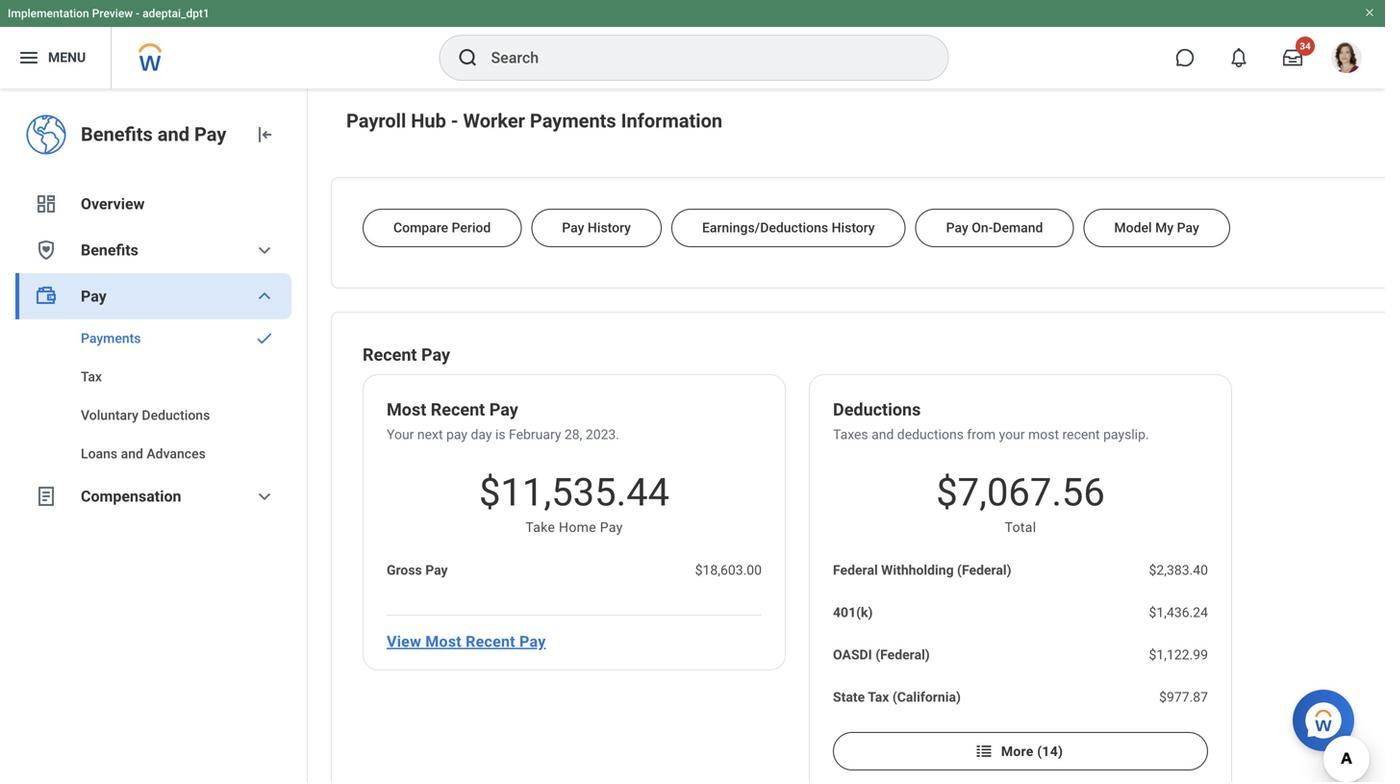 Task type: locate. For each thing, give the bounding box(es) containing it.
0 vertical spatial -
[[136, 7, 140, 20]]

dashboard image
[[35, 192, 58, 215]]

loans and advances link
[[15, 435, 291, 473]]

payments right worker
[[530, 110, 616, 132]]

pay on-demand
[[946, 220, 1043, 236]]

benefits button
[[15, 227, 291, 273]]

1 horizontal spatial tax
[[868, 689, 889, 705]]

$977.87
[[1159, 689, 1208, 705]]

benefits inside "element"
[[81, 123, 153, 146]]

total
[[1005, 519, 1036, 535]]

history for pay history
[[588, 220, 631, 236]]

deductions up "taxes"
[[833, 400, 921, 420]]

2 benefits from the top
[[81, 241, 138, 259]]

menu banner
[[0, 0, 1385, 88]]

1 vertical spatial most
[[425, 632, 462, 651]]

deductions
[[833, 400, 921, 420], [142, 407, 210, 423]]

$1,436.24
[[1149, 605, 1208, 620]]

state tax (california)
[[833, 689, 961, 705]]

pay inside button
[[1177, 220, 1199, 236]]

check image
[[253, 329, 276, 348]]

earnings/deductions history
[[702, 220, 875, 236]]

notifications large image
[[1229, 48, 1249, 67]]

chevron down small image inside benefits dropdown button
[[253, 239, 276, 262]]

1 vertical spatial chevron down small image
[[253, 285, 276, 308]]

benefits up overview
[[81, 123, 153, 146]]

2 vertical spatial and
[[121, 446, 143, 462]]

and
[[158, 123, 189, 146], [872, 427, 894, 442], [121, 446, 143, 462]]

(federal)
[[957, 562, 1012, 578], [876, 647, 930, 663]]

deductions element
[[833, 398, 921, 425]]

0 horizontal spatial history
[[588, 220, 631, 236]]

1 vertical spatial payments
[[81, 330, 141, 346]]

most
[[387, 400, 426, 420], [425, 632, 462, 651]]

recent pay
[[363, 345, 450, 365]]

(california)
[[892, 689, 961, 705]]

payments inside pay element
[[81, 330, 141, 346]]

oasdi
[[833, 647, 872, 663]]

pay on-demand button
[[915, 209, 1074, 247]]

most up the your in the bottom left of the page
[[387, 400, 426, 420]]

and inside pay element
[[121, 446, 143, 462]]

1 benefits from the top
[[81, 123, 153, 146]]

withholding
[[881, 562, 954, 578]]

gross
[[387, 562, 422, 578]]

(federal) up state tax (california)
[[876, 647, 930, 663]]

recent
[[363, 345, 417, 365], [431, 400, 485, 420], [466, 632, 515, 651]]

chevron down small image
[[253, 485, 276, 508]]

deductions
[[897, 427, 964, 442]]

1 horizontal spatial and
[[158, 123, 189, 146]]

and up "overview" link
[[158, 123, 189, 146]]

and right loans
[[121, 446, 143, 462]]

- for hub
[[451, 110, 458, 132]]

earnings/deductions
[[702, 220, 828, 236]]

tax up voluntary
[[81, 369, 102, 385]]

deductions taxes and deductions from your most recent payslip.
[[833, 400, 1149, 442]]

2023.
[[586, 427, 619, 442]]

inbox large image
[[1283, 48, 1302, 67]]

$18,603.00
[[695, 562, 762, 578]]

taxes
[[833, 427, 868, 442]]

february
[[509, 427, 561, 442]]

model my pay button
[[1084, 209, 1230, 247]]

2 chevron down small image from the top
[[253, 285, 276, 308]]

recent right view
[[466, 632, 515, 651]]

28,
[[565, 427, 582, 442]]

deductions up advances
[[142, 407, 210, 423]]

view most recent pay
[[387, 632, 546, 651]]

1 vertical spatial benefits
[[81, 241, 138, 259]]

your
[[387, 427, 414, 442]]

benefits inside dropdown button
[[81, 241, 138, 259]]

pay inside dropdown button
[[81, 287, 107, 305]]

0 horizontal spatial (federal)
[[876, 647, 930, 663]]

chevron down small image for pay
[[253, 285, 276, 308]]

pay history
[[562, 220, 631, 236]]

my
[[1155, 220, 1174, 236]]

most recent pay element
[[387, 398, 518, 425]]

recent inside button
[[466, 632, 515, 651]]

information
[[621, 110, 722, 132]]

tax right state
[[868, 689, 889, 705]]

history inside button
[[832, 220, 875, 236]]

1 vertical spatial recent
[[431, 400, 485, 420]]

history
[[588, 220, 631, 236], [832, 220, 875, 236]]

- inside menu banner
[[136, 7, 140, 20]]

federal
[[833, 562, 878, 578]]

(14)
[[1037, 743, 1063, 759]]

chevron down small image for benefits
[[253, 239, 276, 262]]

- right preview
[[136, 7, 140, 20]]

0 horizontal spatial -
[[136, 7, 140, 20]]

recent up the your in the bottom left of the page
[[363, 345, 417, 365]]

0 vertical spatial most
[[387, 400, 426, 420]]

0 vertical spatial chevron down small image
[[253, 239, 276, 262]]

menu button
[[0, 27, 111, 88]]

payments up tax link
[[81, 330, 141, 346]]

most inside button
[[425, 632, 462, 651]]

worker
[[463, 110, 525, 132]]

list view image
[[974, 742, 994, 761]]

1 vertical spatial and
[[872, 427, 894, 442]]

$1,122.99
[[1149, 647, 1208, 663]]

2 history from the left
[[832, 220, 875, 236]]

0 horizontal spatial tax
[[81, 369, 102, 385]]

implementation
[[8, 7, 89, 20]]

compensation
[[81, 487, 181, 505]]

compare period button
[[363, 209, 522, 247]]

0 vertical spatial and
[[158, 123, 189, 146]]

preview
[[92, 7, 133, 20]]

chevron down small image
[[253, 239, 276, 262], [253, 285, 276, 308]]

benefits down overview
[[81, 241, 138, 259]]

history inside button
[[588, 220, 631, 236]]

benefits and pay
[[81, 123, 226, 146]]

and down deductions element
[[872, 427, 894, 442]]

2 horizontal spatial and
[[872, 427, 894, 442]]

recent up pay
[[431, 400, 485, 420]]

overview link
[[15, 181, 291, 227]]

0 vertical spatial benefits
[[81, 123, 153, 146]]

profile logan mcneil image
[[1331, 42, 1362, 77]]

state
[[833, 689, 865, 705]]

1 vertical spatial -
[[451, 110, 458, 132]]

search image
[[456, 46, 480, 69]]

next
[[417, 427, 443, 442]]

justify image
[[17, 46, 40, 69]]

your next pay day is february 28, 2023. element
[[387, 425, 619, 444]]

0 vertical spatial recent
[[363, 345, 417, 365]]

and inside "element"
[[158, 123, 189, 146]]

pay inside $11,535.44 take home pay
[[600, 519, 623, 535]]

pay
[[194, 123, 226, 146], [562, 220, 584, 236], [946, 220, 968, 236], [1177, 220, 1199, 236], [81, 287, 107, 305], [421, 345, 450, 365], [489, 400, 518, 420], [600, 519, 623, 535], [425, 562, 448, 578], [519, 632, 546, 651]]

federal withholding (federal)
[[833, 562, 1012, 578]]

most inside most recent pay your next pay day is february 28, 2023.
[[387, 400, 426, 420]]

- right hub
[[451, 110, 458, 132]]

$11,535.44 take home pay
[[479, 470, 670, 535]]

and for advances
[[121, 446, 143, 462]]

model my pay
[[1114, 220, 1199, 236]]

1 horizontal spatial history
[[832, 220, 875, 236]]

benefits image
[[35, 239, 58, 262]]

0 horizontal spatial payments
[[81, 330, 141, 346]]

view most recent pay button
[[379, 622, 554, 661]]

1 chevron down small image from the top
[[253, 239, 276, 262]]

benefits
[[81, 123, 153, 146], [81, 241, 138, 259]]

1 horizontal spatial -
[[451, 110, 458, 132]]

1 horizontal spatial payments
[[530, 110, 616, 132]]

payments
[[530, 110, 616, 132], [81, 330, 141, 346]]

most recent pay your next pay day is february 28, 2023.
[[387, 400, 619, 442]]

tax
[[81, 369, 102, 385], [868, 689, 889, 705]]

1 horizontal spatial deductions
[[833, 400, 921, 420]]

1 history from the left
[[588, 220, 631, 236]]

payslip.
[[1103, 427, 1149, 442]]

most right view
[[425, 632, 462, 651]]

0 horizontal spatial and
[[121, 446, 143, 462]]

(federal) down total at right
[[957, 562, 1012, 578]]

voluntary
[[81, 407, 138, 423]]

34 button
[[1272, 37, 1315, 79]]

and for pay
[[158, 123, 189, 146]]

0 horizontal spatial deductions
[[142, 407, 210, 423]]

close environment banner image
[[1364, 7, 1376, 18]]

0 vertical spatial tax
[[81, 369, 102, 385]]

compare period
[[393, 220, 491, 236]]

hub
[[411, 110, 446, 132]]

2 vertical spatial recent
[[466, 632, 515, 651]]

0 vertical spatial (federal)
[[957, 562, 1012, 578]]

pay inside "element"
[[194, 123, 226, 146]]



Task type: vqa. For each thing, say whether or not it's contained in the screenshot.
7th cell from the top of the Contingent Worker Labor Spend Ii element
no



Task type: describe. For each thing, give the bounding box(es) containing it.
recent inside most recent pay your next pay day is february 28, 2023.
[[431, 400, 485, 420]]

view
[[387, 632, 421, 651]]

$11,535.44
[[479, 470, 670, 515]]

loans and advances
[[81, 446, 206, 462]]

payments link
[[15, 319, 291, 358]]

benefits for benefits
[[81, 241, 138, 259]]

1 vertical spatial tax
[[868, 689, 889, 705]]

pay inside most recent pay your next pay day is february 28, 2023.
[[489, 400, 518, 420]]

most
[[1028, 427, 1059, 442]]

your
[[999, 427, 1025, 442]]

$7,067.56 total
[[936, 470, 1105, 535]]

transformation import image
[[253, 123, 276, 146]]

oasdi (federal)
[[833, 647, 930, 663]]

day
[[471, 427, 492, 442]]

from
[[967, 427, 996, 442]]

overview
[[81, 195, 145, 213]]

benefits for benefits and pay
[[81, 123, 153, 146]]

demand
[[993, 220, 1043, 236]]

0 vertical spatial payments
[[530, 110, 616, 132]]

take
[[526, 519, 555, 535]]

- for preview
[[136, 7, 140, 20]]

pay
[[446, 427, 467, 442]]

and inside deductions taxes and deductions from your most recent payslip.
[[872, 427, 894, 442]]

$7,067.56
[[936, 470, 1105, 515]]

Search Workday  search field
[[491, 37, 909, 79]]

history for earnings/deductions history
[[832, 220, 875, 236]]

voluntary deductions link
[[15, 396, 291, 435]]

voluntary deductions
[[81, 407, 210, 423]]

adeptai_dpt1
[[142, 7, 210, 20]]

period
[[452, 220, 491, 236]]

tax inside pay element
[[81, 369, 102, 385]]

deductions inside deductions taxes and deductions from your most recent payslip.
[[833, 400, 921, 420]]

1 horizontal spatial (federal)
[[957, 562, 1012, 578]]

taxes and deductions from your most recent payslip. element
[[833, 425, 1149, 444]]

document alt image
[[35, 485, 58, 508]]

earnings/deductions history button
[[671, 209, 906, 247]]

home
[[559, 519, 596, 535]]

pay history button
[[531, 209, 662, 247]]

menu
[[48, 50, 86, 66]]

implementation preview -   adeptai_dpt1
[[8, 7, 210, 20]]

recent
[[1062, 427, 1100, 442]]

on-
[[972, 220, 993, 236]]

gross pay
[[387, 562, 448, 578]]

34
[[1300, 40, 1311, 52]]

navigation pane region
[[0, 88, 308, 782]]

payroll hub - worker payments information
[[346, 110, 722, 132]]

$2,383.40
[[1149, 562, 1208, 578]]

compensation button
[[15, 473, 291, 519]]

advances
[[147, 446, 206, 462]]

pay element
[[15, 319, 291, 473]]

tax link
[[15, 358, 291, 396]]

more (14)
[[1001, 743, 1063, 759]]

deductions inside pay element
[[142, 407, 210, 423]]

more (14) button
[[833, 732, 1208, 770]]

task pay image
[[35, 285, 58, 308]]

loans
[[81, 446, 117, 462]]

1 vertical spatial (federal)
[[876, 647, 930, 663]]

is
[[495, 427, 506, 442]]

401(k)
[[833, 605, 873, 620]]

payroll
[[346, 110, 406, 132]]

model
[[1114, 220, 1152, 236]]

more
[[1001, 743, 1034, 759]]

compare
[[393, 220, 448, 236]]

benefits and pay element
[[81, 121, 238, 148]]

pay button
[[15, 273, 291, 319]]



